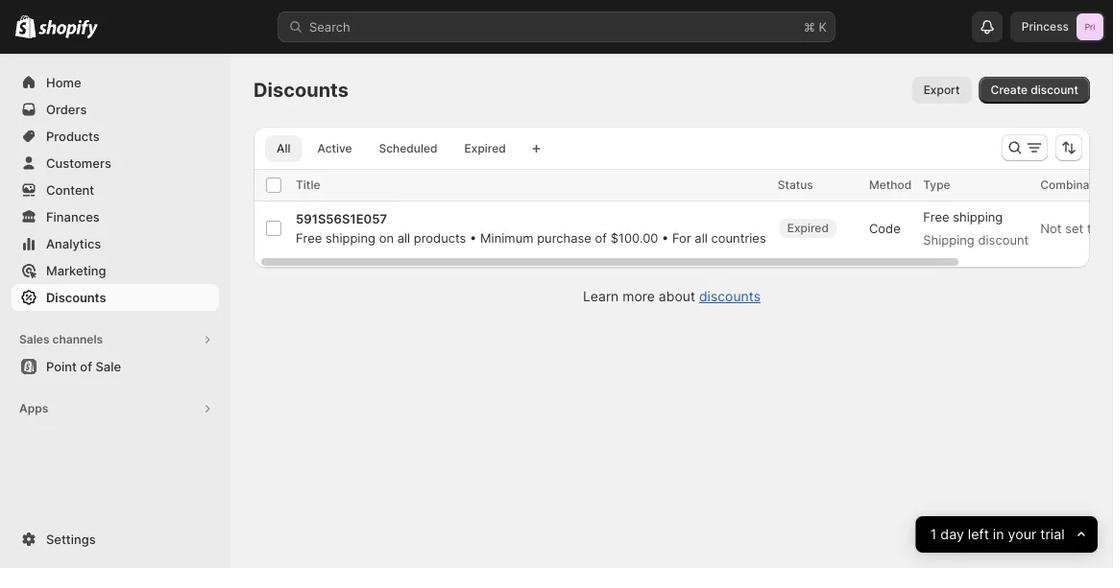 Task type: locate. For each thing, give the bounding box(es) containing it.
0 vertical spatial free
[[924, 209, 950, 224]]

discounts
[[254, 78, 349, 102], [46, 290, 106, 305]]

scheduled
[[379, 142, 438, 156]]

shipping
[[924, 233, 975, 247]]

analytics
[[46, 236, 101, 251]]

marketing
[[46, 263, 106, 278]]

0 vertical spatial discount
[[1031, 83, 1079, 97]]

customers link
[[12, 150, 219, 177]]

•
[[470, 231, 477, 245], [662, 231, 669, 245]]

discount
[[1031, 83, 1079, 97], [979, 233, 1029, 247]]

tab list
[[261, 135, 521, 162]]

1 day left in your trial
[[931, 527, 1065, 543]]

princess image
[[1077, 13, 1104, 40]]

finances link
[[12, 204, 219, 231]]

1
[[931, 527, 937, 543]]

1 horizontal spatial of
[[595, 231, 607, 245]]

content link
[[12, 177, 219, 204]]

products
[[414, 231, 466, 245]]

of left sale
[[80, 359, 92, 374]]

expired down status
[[788, 221, 829, 235]]

create
[[991, 83, 1028, 97]]

of left $100.00
[[595, 231, 607, 245]]

discounts down the marketing
[[46, 290, 106, 305]]

$100.00
[[611, 231, 659, 245]]

expired
[[465, 142, 506, 156], [788, 221, 829, 235]]

1 vertical spatial discounts
[[46, 290, 106, 305]]

free
[[924, 209, 950, 224], [296, 231, 322, 245]]

finances
[[46, 209, 100, 224]]

sales
[[19, 333, 49, 347]]

discount right 'create'
[[1031, 83, 1079, 97]]

1 horizontal spatial free
[[924, 209, 950, 224]]

point
[[46, 359, 77, 374]]

free up "shipping"
[[924, 209, 950, 224]]

1 vertical spatial shipping
[[326, 231, 376, 245]]

0 horizontal spatial expired
[[465, 142, 506, 156]]

1 horizontal spatial •
[[662, 231, 669, 245]]

on
[[379, 231, 394, 245]]

expired link
[[453, 135, 518, 162]]

1 • from the left
[[470, 231, 477, 245]]

all
[[397, 231, 410, 245], [695, 231, 708, 245]]

1 horizontal spatial shipping
[[953, 209, 1003, 224]]

combinations
[[1041, 178, 1114, 192]]

not
[[1041, 221, 1062, 236]]

of
[[595, 231, 607, 245], [80, 359, 92, 374]]

in
[[994, 527, 1005, 543]]

0 horizontal spatial all
[[397, 231, 410, 245]]

0 horizontal spatial •
[[470, 231, 477, 245]]

discounts inside discounts link
[[46, 290, 106, 305]]

discounts link
[[12, 284, 219, 311]]

1 all from the left
[[397, 231, 410, 245]]

0 vertical spatial expired
[[465, 142, 506, 156]]

free down 591s56s1e057
[[296, 231, 322, 245]]

sale
[[95, 359, 121, 374]]

0 horizontal spatial shipping
[[326, 231, 376, 245]]

0 horizontal spatial discounts
[[46, 290, 106, 305]]

1 vertical spatial discount
[[979, 233, 1029, 247]]

discount left not
[[979, 233, 1029, 247]]

1 vertical spatial of
[[80, 359, 92, 374]]

0 horizontal spatial discount
[[979, 233, 1029, 247]]

expired inside 'tab list'
[[465, 142, 506, 156]]

sales channels button
[[12, 327, 219, 354]]

products
[[46, 129, 100, 144]]

all right on
[[397, 231, 410, 245]]

not set to co
[[1041, 221, 1114, 236]]

of inside "link"
[[80, 359, 92, 374]]

1 day left in your trial button
[[916, 517, 1098, 553]]

shipping inside free shipping shipping discount
[[953, 209, 1003, 224]]

marketing link
[[12, 257, 219, 284]]

more
[[623, 289, 655, 305]]

1 horizontal spatial all
[[695, 231, 708, 245]]

products link
[[12, 123, 219, 150]]

status
[[778, 178, 814, 192]]

free inside free shipping shipping discount
[[924, 209, 950, 224]]

set
[[1066, 221, 1084, 236]]

expired right scheduled
[[465, 142, 506, 156]]

• right products
[[470, 231, 477, 245]]

discounts up all
[[254, 78, 349, 102]]

apps button
[[12, 396, 219, 423]]

shipping down 591s56s1e057
[[326, 231, 376, 245]]

shipping up "shipping"
[[953, 209, 1003, 224]]

free for free shipping on all products • minimum purchase of $100.00 • for all countries
[[296, 231, 322, 245]]

0 horizontal spatial of
[[80, 359, 92, 374]]

active link
[[306, 135, 364, 162]]

sales channels
[[19, 333, 103, 347]]

0 vertical spatial shipping
[[953, 209, 1003, 224]]

shipping
[[953, 209, 1003, 224], [326, 231, 376, 245]]

1 horizontal spatial discount
[[1031, 83, 1079, 97]]

for
[[673, 231, 692, 245]]

discount inside button
[[1031, 83, 1079, 97]]

1 horizontal spatial expired
[[788, 221, 829, 235]]

1 vertical spatial free
[[296, 231, 322, 245]]

1 vertical spatial expired
[[788, 221, 829, 235]]

0 vertical spatial discounts
[[254, 78, 349, 102]]

0 horizontal spatial free
[[296, 231, 322, 245]]

all button
[[265, 135, 302, 162]]

create discount button
[[980, 77, 1091, 104]]

all right 'for'
[[695, 231, 708, 245]]

settings
[[46, 532, 96, 547]]

• left 'for'
[[662, 231, 669, 245]]

k
[[819, 19, 827, 34]]

minimum
[[480, 231, 534, 245]]

search
[[309, 19, 350, 34]]

analytics link
[[12, 231, 219, 257]]

orders
[[46, 102, 87, 117]]



Task type: vqa. For each thing, say whether or not it's contained in the screenshot.
K
yes



Task type: describe. For each thing, give the bounding box(es) containing it.
learn
[[583, 289, 619, 305]]

free for free shipping shipping discount
[[924, 209, 950, 224]]

tab list containing all
[[261, 135, 521, 162]]

day
[[941, 527, 965, 543]]

free shipping on all products • minimum purchase of $100.00 • for all countries
[[296, 231, 766, 245]]

1 horizontal spatial discounts
[[254, 78, 349, 102]]

channels
[[52, 333, 103, 347]]

active
[[317, 142, 352, 156]]

title button
[[296, 176, 340, 195]]

customers
[[46, 156, 111, 171]]

discount inside free shipping shipping discount
[[979, 233, 1029, 247]]

2 • from the left
[[662, 231, 669, 245]]

⌘ k
[[804, 19, 827, 34]]

shopify image
[[39, 20, 98, 39]]

export
[[924, 83, 960, 97]]

create discount
[[991, 83, 1079, 97]]

scheduled link
[[368, 135, 449, 162]]

content
[[46, 183, 94, 197]]

trial
[[1041, 527, 1065, 543]]

type
[[924, 178, 951, 192]]

princess
[[1022, 20, 1069, 34]]

title
[[296, 178, 320, 192]]

shopify image
[[15, 15, 36, 38]]

code
[[869, 221, 901, 236]]

discounts
[[699, 289, 761, 305]]

countries
[[711, 231, 766, 245]]

left
[[969, 527, 990, 543]]

free shipping shipping discount
[[924, 209, 1029, 247]]

point of sale button
[[0, 354, 231, 380]]

export button
[[912, 77, 972, 104]]

home
[[46, 75, 81, 90]]

about
[[659, 289, 696, 305]]

all
[[277, 142, 291, 156]]

discounts link
[[699, 289, 761, 305]]

orders link
[[12, 96, 219, 123]]

point of sale
[[46, 359, 121, 374]]

2 all from the left
[[695, 231, 708, 245]]

home link
[[12, 69, 219, 96]]

method
[[869, 178, 912, 192]]

0 vertical spatial of
[[595, 231, 607, 245]]

591s56s1e057
[[296, 211, 387, 226]]

learn more about discounts
[[583, 289, 761, 305]]

shipping for on
[[326, 231, 376, 245]]

co
[[1103, 221, 1114, 236]]

⌘
[[804, 19, 816, 34]]

point of sale link
[[12, 354, 219, 380]]

settings link
[[12, 527, 219, 553]]

expired button
[[778, 209, 858, 248]]

shipping for shipping
[[953, 209, 1003, 224]]

your
[[1009, 527, 1037, 543]]

purchase
[[537, 231, 592, 245]]

expired inside dropdown button
[[788, 221, 829, 235]]

apps
[[19, 402, 48, 416]]

to
[[1088, 221, 1100, 236]]



